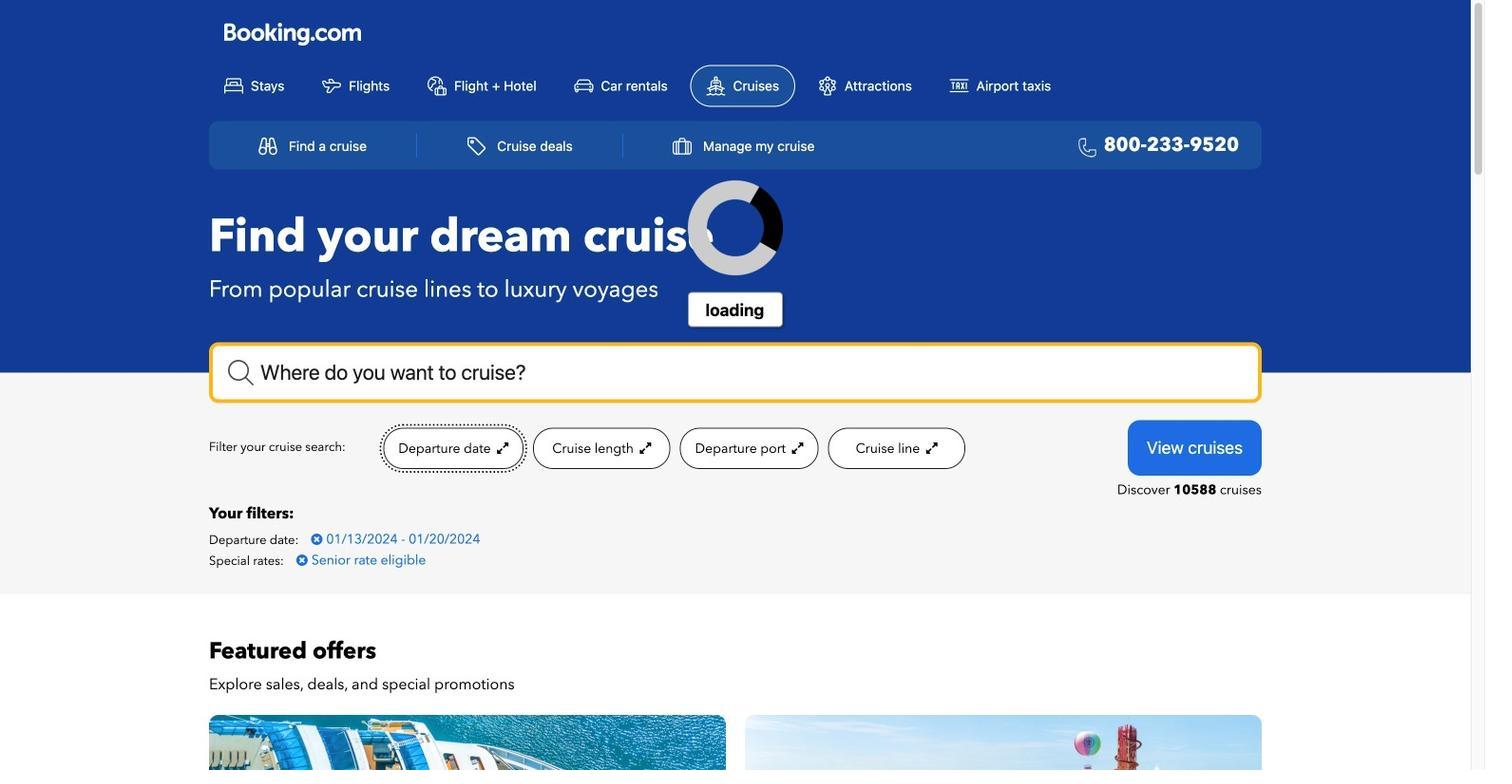 Task type: vqa. For each thing, say whether or not it's contained in the screenshot.
Travel Menu "navigation"
yes



Task type: describe. For each thing, give the bounding box(es) containing it.
senior rate eligible has been selected for your cruise search filter. remove senior rate eligible from your cruise search filter. image
[[296, 554, 308, 567]]

travel menu navigation
[[209, 121, 1262, 170]]



Task type: locate. For each thing, give the bounding box(es) containing it.
01/13/2024 - 01/20/2024 has been selected for your cruise search filter. remove 01/13/2024 - 01/20/2024 from your cruise search filter. image
[[311, 533, 323, 546]]

open the trip length cruise search filter menu image
[[637, 442, 651, 455]]

open the departure date cruise search filter menu image
[[494, 442, 509, 455]]

booking.com home image
[[224, 22, 361, 47]]

open the cruiseline cruise search filter menu image
[[924, 442, 938, 455]]

open the departure port cruise search filter menu image
[[789, 442, 804, 455]]

cruise sale image
[[209, 716, 726, 771]]

cheap cruises image
[[745, 716, 1262, 771]]



